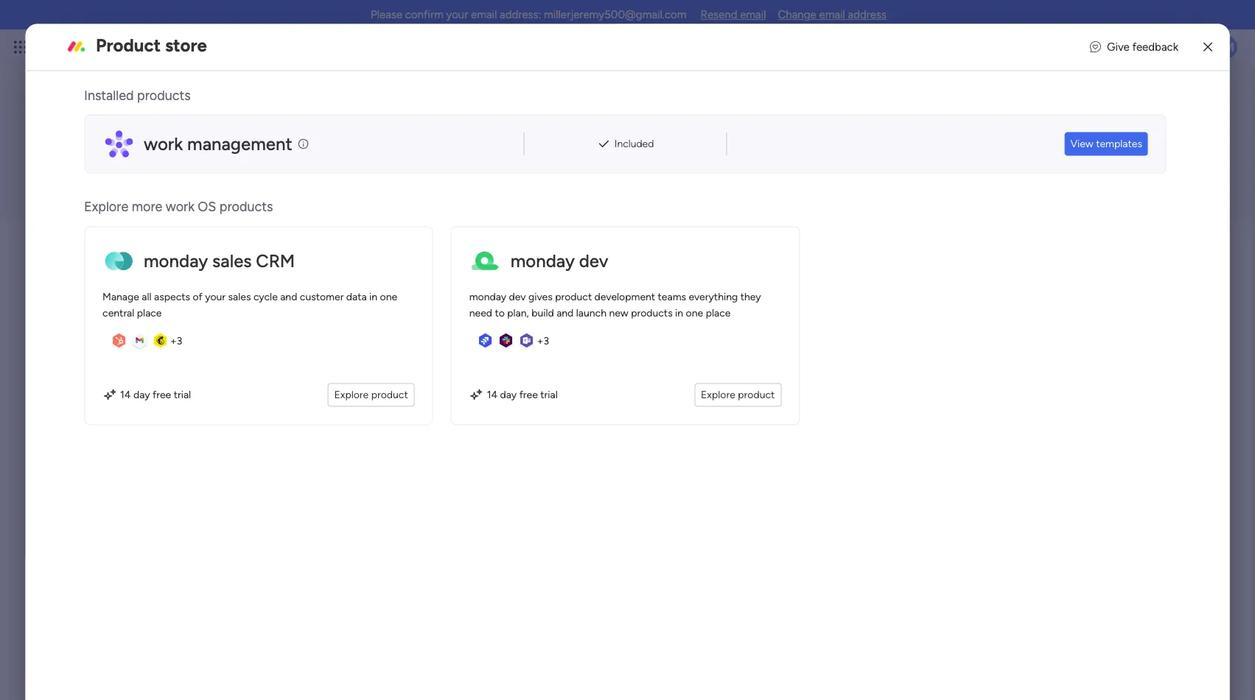 Task type: locate. For each thing, give the bounding box(es) containing it.
+
[[170, 335, 177, 347], [537, 335, 543, 347]]

product inside monday dev gives product development teams everything they need to plan, build and launch new products in one place
[[555, 291, 592, 303]]

0 vertical spatial dev
[[579, 250, 608, 271]]

product
[[555, 291, 592, 303], [371, 389, 408, 401], [738, 389, 775, 401]]

work up installed products
[[119, 38, 146, 55]]

0 vertical spatial your
[[446, 8, 468, 21]]

0 vertical spatial one
[[380, 291, 397, 303]]

os
[[198, 199, 216, 215]]

place down everything
[[706, 307, 731, 320]]

management
[[149, 38, 229, 55], [187, 133, 292, 154]]

1 + 3 from the left
[[170, 335, 182, 347]]

14
[[120, 389, 131, 401], [487, 389, 498, 401]]

aspects
[[154, 291, 190, 303]]

1 horizontal spatial day
[[500, 389, 517, 401]]

2 14 day free trial from the left
[[487, 389, 558, 401]]

1 day from the left
[[133, 389, 150, 401]]

one
[[380, 291, 397, 303], [686, 307, 703, 320]]

0 horizontal spatial email
[[471, 8, 497, 21]]

2 vertical spatial products
[[631, 307, 673, 320]]

1 vertical spatial and
[[557, 307, 574, 320]]

monday inside monday dev gives product development teams everything they need to plan, build and launch new products in one place
[[469, 291, 506, 303]]

2 explore product button from the left
[[694, 384, 781, 407]]

your inside manage all aspects of your sales cycle and customer data in one central place
[[205, 291, 226, 303]]

0 horizontal spatial explore product
[[334, 389, 408, 401]]

0 horizontal spatial + 3
[[170, 335, 182, 347]]

main
[[172, 224, 229, 257]]

in right data
[[369, 291, 377, 303]]

1 explore product from the left
[[334, 389, 408, 401]]

sales
[[212, 250, 252, 271], [228, 291, 251, 303]]

work down installed products
[[144, 133, 183, 154]]

+ down aspects
[[170, 335, 177, 347]]

work
[[119, 38, 146, 55], [144, 133, 183, 154], [166, 199, 194, 215]]

plan,
[[507, 307, 529, 320]]

+ down the build
[[537, 335, 543, 347]]

explore product
[[334, 389, 408, 401], [701, 389, 775, 401]]

2 horizontal spatial products
[[631, 307, 673, 320]]

feedback
[[1132, 40, 1178, 53]]

products down "teams"
[[631, 307, 673, 320]]

place
[[137, 307, 162, 320], [706, 307, 731, 320]]

development
[[594, 291, 655, 303]]

1 horizontal spatial one
[[686, 307, 703, 320]]

0 horizontal spatial dev
[[509, 291, 526, 303]]

place inside monday dev gives product development teams everything they need to plan, build and launch new products in one place
[[706, 307, 731, 320]]

2 free from the left
[[519, 389, 538, 401]]

explore product button for monday sales crm
[[328, 384, 415, 407]]

management up installed products
[[149, 38, 229, 55]]

1 vertical spatial work
[[144, 133, 183, 154]]

2 horizontal spatial explore
[[701, 389, 735, 401]]

2 day from the left
[[500, 389, 517, 401]]

1 free from the left
[[153, 389, 171, 401]]

monday for monday work management
[[66, 38, 116, 55]]

14 for monday sales crm
[[120, 389, 131, 401]]

your right confirm
[[446, 8, 468, 21]]

1 horizontal spatial explore product
[[701, 389, 775, 401]]

all
[[142, 291, 152, 303]]

1 horizontal spatial + 3
[[537, 335, 549, 347]]

product for monday dev
[[738, 389, 775, 401]]

in down "teams"
[[675, 307, 683, 320]]

2 email from the left
[[740, 8, 766, 21]]

0 horizontal spatial place
[[137, 307, 162, 320]]

0 horizontal spatial day
[[133, 389, 150, 401]]

select product image
[[13, 40, 28, 55]]

3 email from the left
[[819, 8, 845, 21]]

1 horizontal spatial explore product button
[[694, 384, 781, 407]]

apps image
[[1094, 40, 1108, 55]]

free
[[153, 389, 171, 401], [519, 389, 538, 401]]

v2 user feedback image
[[1090, 39, 1101, 55]]

monday up installed
[[66, 38, 116, 55]]

0 horizontal spatial one
[[380, 291, 397, 303]]

0 vertical spatial management
[[149, 38, 229, 55]]

1 horizontal spatial and
[[557, 307, 574, 320]]

email right change
[[819, 8, 845, 21]]

monday up need
[[469, 291, 506, 303]]

1 horizontal spatial 14 day free trial
[[487, 389, 558, 401]]

1 horizontal spatial +
[[537, 335, 543, 347]]

view
[[1070, 138, 1093, 150]]

2 14 from the left
[[487, 389, 498, 401]]

in
[[369, 291, 377, 303], [675, 307, 683, 320]]

monday up aspects
[[144, 250, 208, 271]]

14 day free trial
[[120, 389, 191, 401], [487, 389, 558, 401]]

0 horizontal spatial 14 day free trial
[[120, 389, 191, 401]]

1 horizontal spatial 14
[[487, 389, 498, 401]]

main workspace
[[172, 224, 362, 257]]

work left os
[[166, 199, 194, 215]]

explore product button
[[328, 384, 415, 407], [694, 384, 781, 407]]

+ 3 down aspects
[[170, 335, 182, 347]]

monday
[[66, 38, 116, 55], [144, 250, 208, 271], [510, 250, 575, 271], [469, 291, 506, 303]]

teams
[[658, 291, 686, 303]]

change
[[778, 8, 816, 21]]

and right the build
[[557, 307, 574, 320]]

2 + 3 from the left
[[537, 335, 549, 347]]

1 + from the left
[[170, 335, 177, 347]]

14 day free trial for monday dev
[[487, 389, 558, 401]]

+ 3 down the build
[[537, 335, 549, 347]]

new
[[609, 307, 628, 320]]

management up os
[[187, 133, 292, 154]]

1 horizontal spatial trial
[[540, 389, 558, 401]]

dev for monday dev gives product development teams everything they need to plan, build and launch new products in one place
[[509, 291, 526, 303]]

0 vertical spatial workspace
[[235, 224, 362, 257]]

2 horizontal spatial email
[[819, 8, 845, 21]]

1 vertical spatial one
[[686, 307, 703, 320]]

dev up development
[[579, 250, 608, 271]]

1 14 from the left
[[120, 389, 131, 401]]

0 vertical spatial sales
[[212, 250, 252, 271]]

confirm
[[405, 8, 443, 21]]

0 horizontal spatial explore
[[84, 199, 128, 215]]

1 horizontal spatial in
[[675, 307, 683, 320]]

give feedback
[[1107, 40, 1178, 53]]

resend email
[[701, 8, 766, 21]]

1 horizontal spatial 3
[[177, 335, 182, 347]]

1 place from the left
[[137, 307, 162, 320]]

products
[[137, 87, 191, 103], [219, 199, 273, 215], [631, 307, 673, 320]]

members
[[74, 348, 123, 362]]

0 horizontal spatial in
[[369, 291, 377, 303]]

0 horizontal spatial +
[[170, 335, 177, 347]]

3 down the build
[[543, 335, 549, 347]]

jeremy miller
[[109, 390, 176, 403]]

2 horizontal spatial product
[[738, 389, 775, 401]]

launch
[[576, 307, 607, 320]]

day
[[133, 389, 150, 401], [500, 389, 517, 401]]

+ 3 for monday sales crm
[[170, 335, 182, 347]]

your right of
[[205, 291, 226, 303]]

one inside manage all aspects of your sales cycle and customer data in one central place
[[380, 291, 397, 303]]

to
[[495, 307, 505, 320]]

0 vertical spatial in
[[369, 291, 377, 303]]

1 vertical spatial in
[[675, 307, 683, 320]]

recent boards
[[83, 313, 159, 327]]

products right os
[[219, 199, 273, 215]]

explore for monday sales crm
[[334, 389, 369, 401]]

give
[[1107, 40, 1130, 53]]

2 + from the left
[[537, 335, 543, 347]]

email left "address:"
[[471, 8, 497, 21]]

1 14 day free trial from the left
[[120, 389, 191, 401]]

3
[[177, 335, 182, 347], [543, 335, 549, 347], [140, 348, 146, 362]]

1 vertical spatial your
[[205, 291, 226, 303]]

0 horizontal spatial and
[[280, 291, 297, 303]]

workspace down main
[[193, 260, 242, 273]]

0 vertical spatial products
[[137, 87, 191, 103]]

one right data
[[380, 291, 397, 303]]

workspace
[[235, 224, 362, 257], [193, 260, 242, 273]]

1 vertical spatial dev
[[509, 291, 526, 303]]

3 down aspects
[[177, 335, 182, 347]]

monday dev
[[510, 250, 608, 271]]

product
[[96, 34, 161, 56]]

in inside manage all aspects of your sales cycle and customer data in one central place
[[369, 291, 377, 303]]

2 place from the left
[[706, 307, 731, 320]]

+ 3
[[170, 335, 182, 347], [537, 335, 549, 347]]

manage all aspects of your sales cycle and customer data in one central place
[[102, 291, 397, 320]]

1 trial from the left
[[174, 389, 191, 401]]

jeremy miller image
[[1214, 35, 1237, 59]]

email
[[471, 8, 497, 21], [740, 8, 766, 21], [819, 8, 845, 21]]

1 vertical spatial workspace
[[193, 260, 242, 273]]

products down the monday work management
[[137, 87, 191, 103]]

1 horizontal spatial product
[[555, 291, 592, 303]]

explore product for monday dev
[[701, 389, 775, 401]]

0 horizontal spatial free
[[153, 389, 171, 401]]

1 horizontal spatial place
[[706, 307, 731, 320]]

and
[[280, 291, 297, 303], [557, 307, 574, 320]]

3 for sales
[[177, 335, 182, 347]]

1 horizontal spatial email
[[740, 8, 766, 21]]

1 vertical spatial products
[[219, 199, 273, 215]]

1 explore product button from the left
[[328, 384, 415, 407]]

2 explore product from the left
[[701, 389, 775, 401]]

0 horizontal spatial explore product button
[[328, 384, 415, 407]]

and right cycle
[[280, 291, 297, 303]]

2 trial from the left
[[540, 389, 558, 401]]

2 horizontal spatial 3
[[543, 335, 549, 347]]

1 horizontal spatial explore
[[334, 389, 369, 401]]

place down all
[[137, 307, 162, 320]]

0 horizontal spatial products
[[137, 87, 191, 103]]

one down everything
[[686, 307, 703, 320]]

0 horizontal spatial 14
[[120, 389, 131, 401]]

gives
[[528, 291, 553, 303]]

monday up gives
[[510, 250, 575, 271]]

3 right the /
[[140, 348, 146, 362]]

0 vertical spatial and
[[280, 291, 297, 303]]

day for monday dev
[[500, 389, 517, 401]]

please confirm your email address: millerjeremy500@gmail.com
[[371, 8, 687, 21]]

everything
[[689, 291, 738, 303]]

monday work management
[[66, 38, 229, 55]]

central
[[102, 307, 134, 320]]

day for monday sales crm
[[133, 389, 150, 401]]

0 horizontal spatial trial
[[174, 389, 191, 401]]

0 horizontal spatial product
[[371, 389, 408, 401]]

your
[[446, 8, 468, 21], [205, 291, 226, 303]]

workspace up description
[[235, 224, 362, 257]]

explore
[[84, 199, 128, 215], [334, 389, 369, 401], [701, 389, 735, 401]]

0 horizontal spatial your
[[205, 291, 226, 303]]

monday for monday sales crm
[[144, 250, 208, 271]]

dev inside monday dev gives product development teams everything they need to plan, build and launch new products in one place
[[509, 291, 526, 303]]

dev
[[579, 250, 608, 271], [509, 291, 526, 303]]

1 vertical spatial sales
[[228, 291, 251, 303]]

14 day free trial for monday sales crm
[[120, 389, 191, 401]]

1 horizontal spatial dev
[[579, 250, 608, 271]]

monday for monday dev gives product development teams everything they need to plan, build and launch new products in one place
[[469, 291, 506, 303]]

in inside monday dev gives product development teams everything they need to plan, build and launch new products in one place
[[675, 307, 683, 320]]

rubyanndersson@gmail.com
[[109, 426, 251, 439]]

cycle
[[253, 291, 278, 303]]

1 horizontal spatial free
[[519, 389, 538, 401]]

trial
[[174, 389, 191, 401], [540, 389, 558, 401]]

email right resend
[[740, 8, 766, 21]]

boards
[[123, 313, 159, 327]]

view templates button
[[1064, 133, 1148, 156]]

dev up plan,
[[509, 291, 526, 303]]



Task type: describe. For each thing, give the bounding box(es) containing it.
jeremy
[[109, 390, 146, 403]]

installed
[[84, 87, 134, 103]]

product store
[[96, 34, 207, 56]]

miller
[[149, 390, 176, 403]]

crm
[[256, 250, 295, 271]]

address
[[848, 8, 887, 21]]

change email address
[[778, 8, 887, 21]]

email for change email address
[[819, 8, 845, 21]]

monday for monday dev
[[510, 250, 575, 271]]

description
[[245, 260, 297, 273]]

1 horizontal spatial your
[[446, 8, 468, 21]]

build
[[531, 307, 554, 320]]

give feedback link
[[1090, 39, 1178, 55]]

they
[[740, 291, 761, 303]]

millerjeremy500@gmail.com
[[544, 8, 687, 21]]

1 vertical spatial management
[[187, 133, 292, 154]]

2 vertical spatial work
[[166, 199, 194, 215]]

+ 3 for monday dev
[[537, 335, 549, 347]]

+ for monday sales crm
[[170, 335, 177, 347]]

address:
[[500, 8, 541, 21]]

explore for monday dev
[[701, 389, 735, 401]]

one inside monday dev gives product development teams everything they need to plan, build and launch new products in one place
[[686, 307, 703, 320]]

explore more work os products
[[84, 199, 273, 215]]

change email address link
[[778, 8, 887, 21]]

monday dev gives product development teams everything they need to plan, build and launch new products in one place
[[469, 291, 761, 320]]

workspace for add
[[193, 260, 242, 273]]

sales inside manage all aspects of your sales cycle and customer data in one central place
[[228, 291, 251, 303]]

search everything image
[[1130, 40, 1145, 55]]

included
[[614, 138, 654, 150]]

store
[[165, 34, 207, 56]]

email for resend email
[[740, 8, 766, 21]]

3 for dev
[[543, 335, 549, 347]]

0 horizontal spatial 3
[[140, 348, 146, 362]]

jeremy miller link
[[109, 390, 176, 403]]

resend email link
[[701, 8, 766, 21]]

add
[[171, 260, 190, 273]]

/
[[129, 348, 134, 362]]

please
[[371, 8, 402, 21]]

1 horizontal spatial products
[[219, 199, 273, 215]]

manage
[[102, 291, 139, 303]]

explore product button for monday dev
[[694, 384, 781, 407]]

templates
[[1096, 138, 1142, 150]]

more
[[132, 199, 162, 215]]

place inside manage all aspects of your sales cycle and customer data in one central place
[[137, 307, 162, 320]]

+ for monday dev
[[537, 335, 543, 347]]

of
[[193, 291, 202, 303]]

trial for sales
[[174, 389, 191, 401]]

14 for monday dev
[[487, 389, 498, 401]]

dev for monday dev
[[579, 250, 608, 271]]

explore product for monday sales crm
[[334, 389, 408, 401]]

add workspace description
[[171, 260, 297, 273]]

customer
[[300, 291, 344, 303]]

product for monday sales crm
[[371, 389, 408, 401]]

monday sales crm
[[144, 250, 295, 271]]

resend
[[701, 8, 737, 21]]

0 vertical spatial work
[[119, 38, 146, 55]]

recent
[[83, 313, 120, 327]]

need
[[469, 307, 492, 320]]

trial for dev
[[540, 389, 558, 401]]

and inside monday dev gives product development teams everything they need to plan, build and launch new products in one place
[[557, 307, 574, 320]]

members / 3
[[74, 348, 146, 362]]

help image
[[1162, 40, 1177, 55]]

Main workspace field
[[169, 224, 1195, 257]]

rubyanndersson@gmail.com link
[[109, 426, 251, 439]]

work management
[[144, 133, 292, 154]]

1 email from the left
[[471, 8, 497, 21]]

close image
[[1203, 41, 1212, 52]]

view templates
[[1070, 138, 1142, 150]]

and inside manage all aspects of your sales cycle and customer data in one central place
[[280, 291, 297, 303]]

workspace for main
[[235, 224, 362, 257]]

data
[[346, 291, 367, 303]]

products inside monday dev gives product development teams everything they need to plan, build and launch new products in one place
[[631, 307, 673, 320]]

free for monday sales crm
[[153, 389, 171, 401]]

free for monday dev
[[519, 389, 538, 401]]

installed products
[[84, 87, 191, 103]]



Task type: vqa. For each thing, say whether or not it's contained in the screenshot.
Create
no



